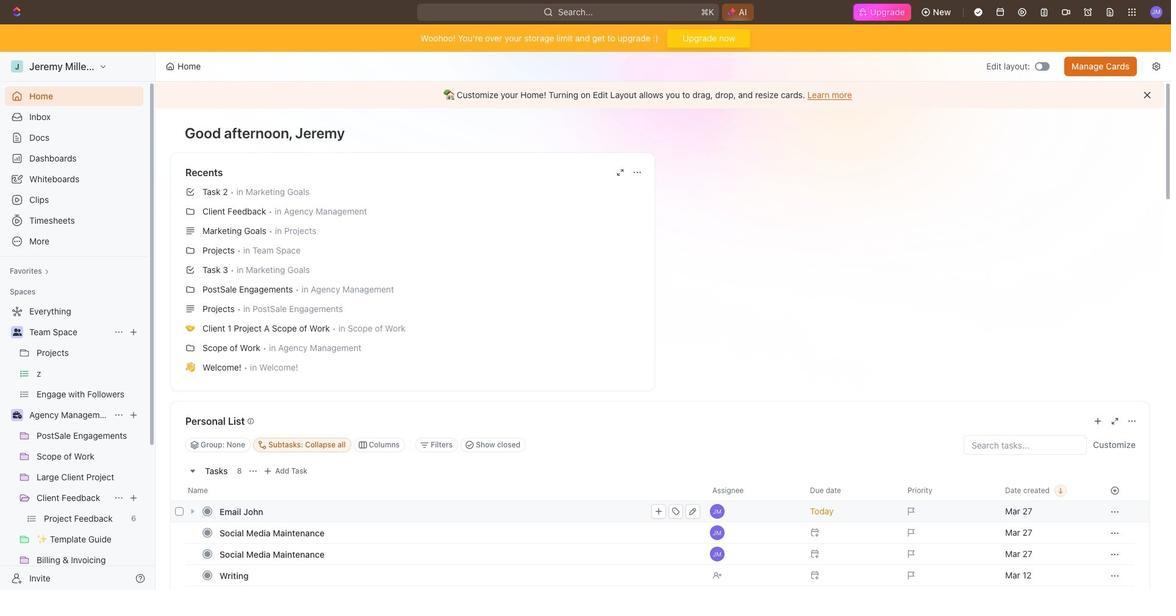 Task type: locate. For each thing, give the bounding box(es) containing it.
sidebar navigation
[[0, 52, 158, 591]]

business time image
[[13, 412, 22, 419]]

alert
[[156, 82, 1165, 109]]

tree
[[5, 302, 143, 591]]

user group image
[[13, 329, 22, 336]]

jeremy miller's workspace, , element
[[11, 60, 23, 73]]



Task type: describe. For each thing, give the bounding box(es) containing it.
set priority image
[[901, 586, 998, 591]]

Search tasks... text field
[[965, 436, 1087, 455]]

tree inside sidebar navigation
[[5, 302, 143, 591]]



Task type: vqa. For each thing, say whether or not it's contained in the screenshot.
Search tasks... text box
yes



